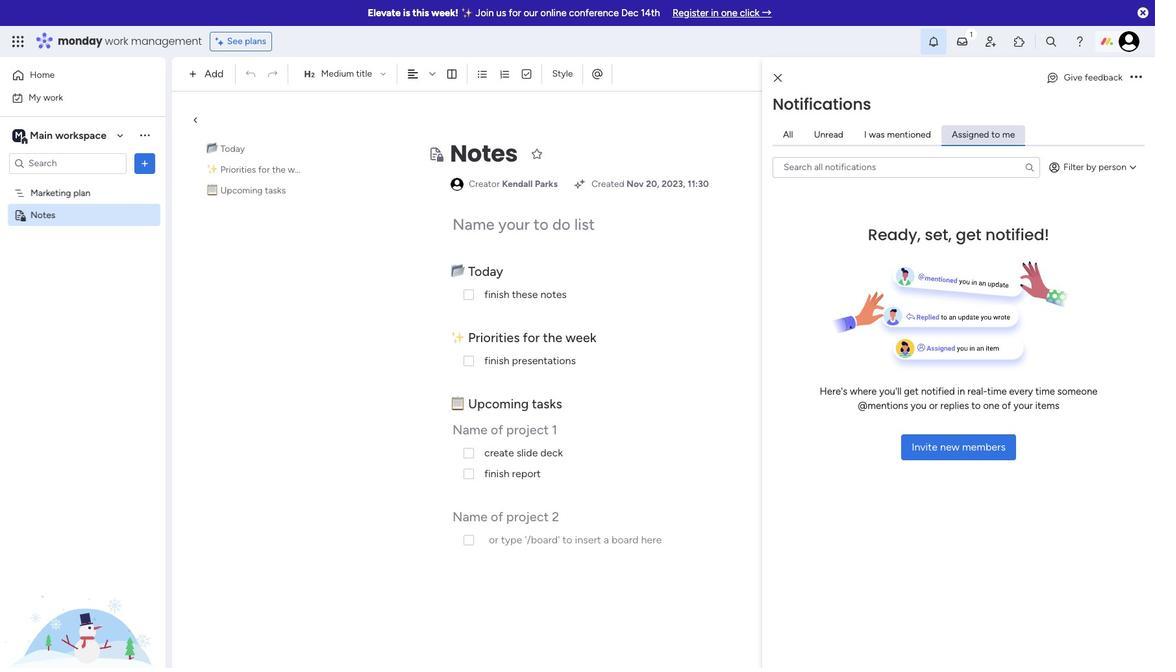 Task type: locate. For each thing, give the bounding box(es) containing it.
ready,
[[868, 224, 921, 245]]

notes up creator
[[450, 137, 518, 170]]

time up the "of"
[[987, 385, 1007, 397]]

0 horizontal spatial to
[[971, 400, 981, 412]]

dialog containing notifications
[[762, 57, 1155, 668]]

invite
[[912, 441, 938, 453]]

i was mentioned
[[864, 129, 931, 140]]

give feedback
[[1064, 72, 1123, 83]]

0 vertical spatial options image
[[1130, 74, 1142, 83]]

📋
[[206, 185, 218, 196], [451, 396, 465, 412]]

options image down "workspace options" 'image'
[[138, 157, 151, 170]]

0 horizontal spatial one
[[721, 7, 738, 19]]

kendall parks image
[[1119, 31, 1139, 52]]

workspace options image
[[138, 129, 151, 142]]

📂
[[206, 143, 218, 155], [451, 264, 465, 279]]

register in one click → link
[[672, 7, 772, 19]]

ready, set, get notified!
[[868, 224, 1049, 245]]

0 horizontal spatial in
[[711, 7, 719, 19]]

notifications image
[[927, 35, 940, 48]]

in right the register
[[711, 7, 719, 19]]

give
[[1064, 72, 1082, 83]]

finish for finish presentations
[[484, 355, 509, 367]]

to
[[991, 129, 1000, 140], [971, 400, 981, 412]]

option
[[0, 181, 166, 184]]

0 horizontal spatial work
[[43, 92, 63, 103]]

one left click
[[721, 7, 738, 19]]

to down real-
[[971, 400, 981, 412]]

0 vertical spatial to
[[991, 129, 1000, 140]]

1 horizontal spatial get
[[956, 224, 981, 245]]

0 vertical spatial today
[[220, 143, 245, 155]]

get right set,
[[956, 224, 981, 245]]

0 horizontal spatial week
[[288, 164, 309, 175]]

kendall
[[502, 179, 533, 190]]

Notes field
[[447, 137, 521, 171]]

apps image
[[1013, 35, 1026, 48]]

work right my
[[43, 92, 63, 103]]

one
[[721, 7, 738, 19], [983, 400, 1000, 412]]

click
[[740, 7, 760, 19]]

1 horizontal spatial 📂
[[451, 264, 465, 279]]

1 horizontal spatial 📋
[[451, 396, 465, 412]]

1 horizontal spatial in
[[957, 385, 965, 397]]

1 vertical spatial 📋
[[451, 396, 465, 412]]

0 vertical spatial work
[[105, 34, 128, 49]]

@mentions
[[858, 400, 908, 412]]

notifications
[[773, 93, 871, 115]]

register
[[672, 7, 709, 19]]

one left the "of"
[[983, 400, 1000, 412]]

title
[[356, 68, 372, 79]]

monday work management
[[58, 34, 202, 49]]

work
[[105, 34, 128, 49], [43, 92, 63, 103]]

finish
[[484, 288, 509, 301], [484, 355, 509, 367], [484, 467, 509, 480]]

1 horizontal spatial time
[[1035, 385, 1055, 397]]

2 vertical spatial ✨
[[451, 330, 465, 345]]

creator
[[469, 179, 500, 190]]

invite members image
[[984, 35, 997, 48]]

set,
[[925, 224, 952, 245]]

1 vertical spatial today
[[468, 264, 503, 279]]

0 vertical spatial 📋 upcoming tasks
[[206, 185, 286, 196]]

finish left presentations
[[484, 355, 509, 367]]

✨
[[461, 7, 473, 19], [206, 164, 218, 175], [451, 330, 465, 345]]

1 vertical spatial upcoming
[[468, 396, 529, 412]]

get
[[956, 224, 981, 245], [904, 385, 919, 397]]

us
[[496, 7, 506, 19]]

1 horizontal spatial upcoming
[[468, 396, 529, 412]]

private board image
[[428, 146, 443, 162], [14, 209, 26, 221]]

bulleted list image
[[477, 68, 489, 80]]

lottie animation image
[[0, 537, 166, 668]]

week
[[288, 164, 309, 175], [566, 330, 596, 345]]

tasks
[[265, 185, 286, 196], [532, 396, 562, 412]]

1 vertical spatial ✨
[[206, 164, 218, 175]]

0 horizontal spatial time
[[987, 385, 1007, 397]]

1 vertical spatial options image
[[138, 157, 151, 170]]

workspace selection element
[[12, 128, 108, 144]]

1 horizontal spatial for
[[509, 7, 521, 19]]

lottie animation element
[[0, 537, 166, 668]]

📋 upcoming tasks
[[206, 185, 286, 196], [451, 396, 562, 412]]

2 vertical spatial for
[[523, 330, 540, 345]]

notes
[[450, 137, 518, 170], [31, 209, 55, 220]]

for
[[509, 7, 521, 19], [258, 164, 270, 175], [523, 330, 540, 345]]

1 horizontal spatial ✨ priorities for the week
[[451, 330, 596, 345]]

inbox image
[[956, 35, 969, 48]]

finish down create
[[484, 467, 509, 480]]

1 horizontal spatial 📂 today
[[451, 264, 506, 279]]

0 horizontal spatial 📂
[[206, 143, 218, 155]]

notes down marketing
[[31, 209, 55, 220]]

1 vertical spatial priorities
[[468, 330, 520, 345]]

0 vertical spatial week
[[288, 164, 309, 175]]

Search all notifications search field
[[773, 157, 1040, 178]]

1 vertical spatial 📂
[[451, 264, 465, 279]]

1 finish from the top
[[484, 288, 509, 301]]

dialog
[[762, 57, 1155, 668]]

1 vertical spatial to
[[971, 400, 981, 412]]

unread
[[814, 129, 843, 140]]

person
[[1098, 161, 1126, 172]]

0 vertical spatial private board image
[[428, 146, 443, 162]]

in inside here's where you'll get notified in real-time every time someone @mentions you or replies to one of your items
[[957, 385, 965, 397]]

1 vertical spatial notes
[[31, 209, 55, 220]]

0 horizontal spatial upcoming
[[220, 185, 263, 196]]

1 horizontal spatial notes
[[450, 137, 518, 170]]

0 horizontal spatial the
[[272, 164, 286, 175]]

1 horizontal spatial tasks
[[532, 396, 562, 412]]

2 vertical spatial finish
[[484, 467, 509, 480]]

1 vertical spatial 📋 upcoming tasks
[[451, 396, 562, 412]]

assigned
[[952, 129, 989, 140]]

3 finish from the top
[[484, 467, 509, 480]]

2 horizontal spatial for
[[523, 330, 540, 345]]

list box containing marketing plan
[[0, 179, 166, 401]]

0 horizontal spatial notes
[[31, 209, 55, 220]]

workspace
[[55, 129, 106, 141]]

1 vertical spatial finish
[[484, 355, 509, 367]]

0 horizontal spatial private board image
[[14, 209, 26, 221]]

mention image
[[591, 67, 604, 80]]

numbered list image
[[499, 68, 511, 80]]

0 vertical spatial notes
[[450, 137, 518, 170]]

online
[[540, 7, 567, 19]]

list box
[[0, 179, 166, 401]]

time up items
[[1035, 385, 1055, 397]]

in
[[711, 7, 719, 19], [957, 385, 965, 397]]

Search in workspace field
[[27, 156, 108, 171]]

0 horizontal spatial priorities
[[220, 164, 256, 175]]

0 vertical spatial ✨ priorities for the week
[[206, 164, 309, 175]]

14th
[[641, 7, 660, 19]]

1 horizontal spatial priorities
[[468, 330, 520, 345]]

1 time from the left
[[987, 385, 1007, 397]]

notified!
[[985, 224, 1049, 245]]

work right "monday"
[[105, 34, 128, 49]]

finish for finish these notes
[[484, 288, 509, 301]]

1 vertical spatial the
[[543, 330, 562, 345]]

0 horizontal spatial for
[[258, 164, 270, 175]]

priorities
[[220, 164, 256, 175], [468, 330, 520, 345]]

invite new members button
[[901, 434, 1016, 460]]

elevate
[[368, 7, 401, 19]]

in up replies
[[957, 385, 965, 397]]

1 horizontal spatial the
[[543, 330, 562, 345]]

0 vertical spatial one
[[721, 7, 738, 19]]

0 vertical spatial finish
[[484, 288, 509, 301]]

0 vertical spatial priorities
[[220, 164, 256, 175]]

to left me
[[991, 129, 1000, 140]]

1 vertical spatial work
[[43, 92, 63, 103]]

options image
[[1130, 74, 1142, 83], [138, 157, 151, 170]]

the
[[272, 164, 286, 175], [543, 330, 562, 345]]

v2 ellipsis image
[[1130, 66, 1142, 82]]

help image
[[1073, 35, 1086, 48]]

was
[[869, 129, 885, 140]]

1 horizontal spatial options image
[[1130, 74, 1142, 83]]

elevate is this week! ✨ join us for our online conference dec 14th
[[368, 7, 660, 19]]

today
[[220, 143, 245, 155], [468, 264, 503, 279]]

1 image
[[965, 27, 977, 41]]

every
[[1009, 385, 1033, 397]]

0 vertical spatial upcoming
[[220, 185, 263, 196]]

get up you
[[904, 385, 919, 397]]

0 horizontal spatial options image
[[138, 157, 151, 170]]

2 finish from the top
[[484, 355, 509, 367]]

time
[[987, 385, 1007, 397], [1035, 385, 1055, 397]]

add button
[[184, 64, 231, 84]]

2023,
[[662, 179, 685, 190]]

get inside here's where you'll get notified in real-time every time someone @mentions you or replies to one of your items
[[904, 385, 919, 397]]

1 vertical spatial tasks
[[532, 396, 562, 412]]

1 vertical spatial get
[[904, 385, 919, 397]]

0 horizontal spatial get
[[904, 385, 919, 397]]

1 vertical spatial week
[[566, 330, 596, 345]]

0 vertical spatial 📋
[[206, 185, 218, 196]]

home
[[30, 69, 55, 81]]

management
[[131, 34, 202, 49]]

of
[[1002, 400, 1011, 412]]

0 horizontal spatial 📂 today
[[206, 143, 245, 155]]

None search field
[[773, 157, 1040, 178]]

0 vertical spatial for
[[509, 7, 521, 19]]

options image right feedback
[[1130, 74, 1142, 83]]

marketing plan
[[31, 187, 90, 198]]

0 vertical spatial tasks
[[265, 185, 286, 196]]

layout image
[[446, 68, 458, 80]]

this
[[412, 7, 429, 19]]

register in one click →
[[672, 7, 772, 19]]

1 vertical spatial for
[[258, 164, 270, 175]]

1 vertical spatial one
[[983, 400, 1000, 412]]

my work button
[[8, 87, 140, 108]]

1 horizontal spatial one
[[983, 400, 1000, 412]]

search image
[[1025, 162, 1035, 172]]

work inside button
[[43, 92, 63, 103]]

one inside here's where you'll get notified in real-time every time someone @mentions you or replies to one of your items
[[983, 400, 1000, 412]]

home button
[[8, 65, 140, 86]]

1 vertical spatial in
[[957, 385, 965, 397]]

to inside here's where you'll get notified in real-time every time someone @mentions you or replies to one of your items
[[971, 400, 981, 412]]

by
[[1086, 161, 1096, 172]]

finish left these
[[484, 288, 509, 301]]

1 vertical spatial ✨ priorities for the week
[[451, 330, 596, 345]]

1 horizontal spatial work
[[105, 34, 128, 49]]

1 horizontal spatial private board image
[[428, 146, 443, 162]]

📂 today
[[206, 143, 245, 155], [451, 264, 506, 279]]



Task type: vqa. For each thing, say whether or not it's contained in the screenshot.
Dynamic values 'image'
no



Task type: describe. For each thing, give the bounding box(es) containing it.
select product image
[[12, 35, 25, 48]]

share button
[[1064, 63, 1117, 84]]

my
[[29, 92, 41, 103]]

add
[[205, 68, 224, 80]]

see plans button
[[210, 32, 272, 51]]

notes
[[540, 288, 567, 301]]

replies
[[940, 400, 969, 412]]

share
[[1088, 68, 1112, 79]]

workspace image
[[12, 128, 25, 143]]

is
[[403, 7, 410, 19]]

11:30
[[688, 179, 709, 190]]

medium title
[[321, 68, 372, 79]]

1 horizontal spatial today
[[468, 264, 503, 279]]

medium
[[321, 68, 354, 79]]

these
[[512, 288, 538, 301]]

create slide deck
[[484, 447, 563, 459]]

conference
[[569, 7, 619, 19]]

join
[[476, 7, 494, 19]]

created nov 20, 2023, 11:30
[[591, 179, 709, 190]]

assigned to me
[[952, 129, 1015, 140]]

plan
[[73, 187, 90, 198]]

2 time from the left
[[1035, 385, 1055, 397]]

work for my
[[43, 92, 63, 103]]

0 vertical spatial get
[[956, 224, 981, 245]]

search everything image
[[1045, 35, 1058, 48]]

see
[[227, 36, 243, 47]]

finish these notes
[[484, 288, 567, 301]]

someone
[[1057, 385, 1098, 397]]

1 horizontal spatial to
[[991, 129, 1000, 140]]

parks
[[535, 179, 558, 190]]

0 vertical spatial in
[[711, 7, 719, 19]]

1 vertical spatial 📂 today
[[451, 264, 506, 279]]

feedback
[[1085, 72, 1123, 83]]

creator kendall parks
[[469, 179, 558, 190]]

style button
[[546, 63, 579, 85]]

notes inside notes field
[[450, 137, 518, 170]]

real-
[[967, 385, 987, 397]]

0 horizontal spatial ✨ priorities for the week
[[206, 164, 309, 175]]

items
[[1035, 400, 1059, 412]]

work for monday
[[105, 34, 128, 49]]

invite new members
[[912, 441, 1006, 453]]

presentations
[[512, 355, 576, 367]]

style
[[552, 68, 573, 79]]

20,
[[646, 179, 659, 190]]

me
[[1002, 129, 1015, 140]]

notified
[[921, 385, 955, 397]]

1 vertical spatial private board image
[[14, 209, 26, 221]]

all
[[783, 129, 793, 140]]

checklist image
[[521, 68, 533, 80]]

here's where you'll get notified in real-time every time someone @mentions you or replies to one of your items
[[820, 385, 1098, 412]]

0 horizontal spatial 📋 upcoming tasks
[[206, 185, 286, 196]]

i
[[864, 129, 867, 140]]

week!
[[431, 7, 458, 19]]

→
[[762, 7, 772, 19]]

your
[[1014, 400, 1033, 412]]

1 horizontal spatial week
[[566, 330, 596, 345]]

0 vertical spatial the
[[272, 164, 286, 175]]

main workspace
[[30, 129, 106, 141]]

1 horizontal spatial 📋 upcoming tasks
[[451, 396, 562, 412]]

0 vertical spatial ✨
[[461, 7, 473, 19]]

add to favorites image
[[531, 147, 544, 160]]

monday
[[58, 34, 102, 49]]

mentioned
[[887, 129, 931, 140]]

0 horizontal spatial 📋
[[206, 185, 218, 196]]

members
[[962, 441, 1006, 453]]

new
[[940, 441, 960, 453]]

0 vertical spatial 📂 today
[[206, 143, 245, 155]]

0 horizontal spatial today
[[220, 143, 245, 155]]

main
[[30, 129, 53, 141]]

our
[[524, 7, 538, 19]]

deck
[[540, 447, 563, 459]]

dec
[[621, 7, 639, 19]]

filter by person button
[[1043, 157, 1145, 178]]

filter by person
[[1064, 161, 1126, 172]]

m
[[15, 130, 23, 141]]

my work
[[29, 92, 63, 103]]

created
[[591, 179, 624, 190]]

0 vertical spatial 📂
[[206, 143, 218, 155]]

marketing
[[31, 187, 71, 198]]

or
[[929, 400, 938, 412]]

slide
[[517, 447, 538, 459]]

you
[[911, 400, 927, 412]]

where
[[850, 385, 877, 397]]

filter
[[1064, 161, 1084, 172]]

give feedback button
[[1041, 68, 1128, 88]]

report
[[512, 467, 541, 480]]

you'll
[[879, 385, 902, 397]]

finish report
[[484, 467, 541, 480]]

finish presentations
[[484, 355, 576, 367]]

plans
[[245, 36, 266, 47]]

0 horizontal spatial tasks
[[265, 185, 286, 196]]

nov
[[627, 179, 644, 190]]

finish for finish report
[[484, 467, 509, 480]]



